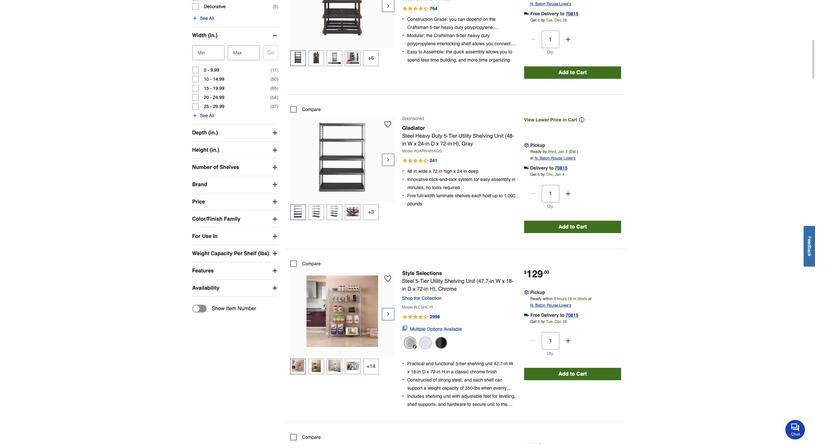 Task type: vqa. For each thing, say whether or not it's contained in the screenshot.


Task type: describe. For each thing, give the bounding box(es) containing it.
min
[[198, 50, 205, 55]]

0 vertical spatial 70815 button
[[566, 10, 579, 17]]

( for 58
[[270, 95, 272, 100]]

1 horizontal spatial number
[[238, 306, 256, 312]]

129
[[527, 268, 543, 280]]

1 stepper number input field with increment and decrement buttons number field from the top
[[542, 31, 560, 48]]

assemble:
[[424, 49, 445, 54]]

more
[[468, 57, 478, 62]]

color/finish
[[192, 216, 223, 222]]

the inside • includes shelving unit with adjustable feet for leveling, shelf supports, and hardware to secure unit to the wall if you so desire
[[501, 402, 508, 407]]

compare for +14
[[302, 261, 321, 266]]

polypropylene inside • modular: the craftsman 5-tier heavy duty polypropylene interlocking shelf allows you connect multiple shelves to build a shelving unit that is custom to your space
[[408, 41, 436, 46]]

and up 350-
[[464, 377, 472, 382]]

features
[[192, 268, 214, 274]]

) for ( 11 )
[[277, 67, 278, 73]]

( for 50
[[270, 76, 272, 82]]

plus image inside availability button
[[272, 285, 278, 291]]

999990408 element
[[291, 260, 321, 267]]

depth
[[192, 130, 207, 136]]

5 • from the top
[[402, 176, 404, 182]]

w for • practical and functional 5-tier shelving unit 47.7-in w x 18-in d x 72-in h in a classic chrome finish • constructed of strong steel, and each shelf can support a weight capacity of 350-lbs when evenly distributed on leveling feet
[[509, 361, 514, 366]]

(est.)
[[569, 149, 578, 154]]

qty. for +3
[[547, 204, 554, 209]]

• for •
[[402, 168, 404, 174]]

qty. for +14
[[547, 351, 554, 356]]

shelving inside • practical and functional 5-tier shelving unit 47.7-in w x 18-in d x 72-in h in a classic chrome finish • constructed of strong steel, and each shelf can support a weight capacity of 350-lbs when evenly distributed on leveling feet
[[467, 361, 484, 366]]

free for 70815 button related to +14
[[531, 313, 540, 318]]

add to cart button for +3
[[524, 221, 622, 233]]

minutes,
[[408, 185, 425, 190]]

desire
[[435, 410, 447, 415]]

72- for practical
[[431, 369, 437, 374]]

2 # from the top
[[414, 305, 416, 310]]

19.99
[[213, 86, 225, 91]]

x left 24
[[454, 169, 456, 174]]

by for the truck filled image for +14
[[541, 319, 545, 324]]

unit inside gladiator steel heavy duty 5-tier utility shelving unit (48- in w x 24-in d x 72-in h), gray model # gark485xgg
[[495, 133, 504, 139]]

in
[[213, 233, 218, 239]]

the inside • construction grade: you can depend on the craftsman 5-tier heavy duty polypropylene interlocking shelf to hold up to 250lbs per shelf
[[490, 17, 496, 22]]

shelving inside gladiator steel heavy duty 5-tier utility shelving unit (48- in w x 24-in d x 72-in h), gray model # gark485xgg
[[473, 133, 493, 139]]

family
[[224, 216, 241, 222]]

lowe's inside ready within 3 hours | 8 in stock at n. baton rouge lowe's
[[560, 303, 572, 308]]

model inside gladiator steel heavy duty 5-tier utility shelving unit (48- in w x 24-in d x 72-in h), gray model # gark485xgg
[[402, 149, 413, 153]]

241 button
[[402, 157, 517, 165]]

# inside gladiator steel heavy duty 5-tier utility shelving unit (48- in w x 24-in d x 72-in h), gray model # gark485xgg
[[414, 149, 416, 153]]

weight capacity per shelf (lbs)
[[192, 251, 269, 256]]

brand button
[[192, 176, 278, 193]]

5
[[274, 4, 277, 9]]

weight
[[192, 251, 210, 256]]

250lbs
[[469, 33, 483, 38]]

stock
[[578, 297, 587, 301]]

gray
[[462, 141, 473, 147]]

minus image right 1,000
[[530, 190, 536, 197]]

shelving inside style selections steel 5-tier utility shelving unit (47.7-in w x 18- in d x 72-in h), chrome
[[445, 278, 465, 284]]

(in.) for depth (in.)
[[208, 130, 218, 136]]

duty inside • modular: the craftsman 5-tier heavy duty polypropylene interlocking shelf allows you connect multiple shelves to build a shelving unit that is custom to your space
[[481, 33, 490, 38]]

no
[[426, 185, 431, 190]]

rouge inside the ready by wed, jan 3 (est.) at n. baton rouge lowe's
[[551, 156, 563, 161]]

polypropylene inside • construction grade: you can depend on the craftsman 5-tier heavy duty polypropylene interlocking shelf to hold up to 250lbs per shelf
[[465, 25, 493, 30]]

to inside • 48 in wide x 72 in high x 24 in deep • innovative click-and-lock system for easy assembly in minutes, no tools required • five full-width laminate shelves each hold up to 1,000 pounds
[[499, 193, 503, 198]]

4.5 stars image for +3
[[402, 157, 438, 165]]

spend
[[408, 57, 420, 62]]

1 vertical spatial jan
[[555, 172, 561, 177]]

show item number element
[[192, 305, 256, 312]]

11
[[272, 67, 277, 73]]

ready for +14
[[531, 297, 542, 301]]

1 time from the left
[[431, 57, 439, 62]]

utility inside gladiator steel heavy duty 5-tier utility shelving unit (48- in w x 24-in d x 72-in h), gray model # gark485xgg
[[459, 133, 472, 139]]

72- for selections
[[417, 286, 425, 292]]

x up constructed on the bottom
[[427, 369, 429, 374]]

2 vertical spatial 70815
[[566, 313, 579, 318]]

- for 15
[[210, 86, 212, 91]]

system
[[458, 177, 473, 182]]

d
[[807, 244, 813, 247]]

sponsored
[[402, 116, 424, 121]]

up inside • construction grade: you can depend on the craftsman 5-tier heavy duty polypropylene interlocking shelf to hold up to 250lbs per shelf
[[458, 33, 463, 38]]

shop the collection
[[402, 296, 442, 301]]

70815 button for +14
[[566, 312, 579, 318]]

pickup for +14
[[531, 290, 546, 295]]

add to cart button for +14
[[524, 368, 622, 380]]

tue, for top 70815 button
[[546, 18, 554, 23]]

the up "model # lc5hc-r" on the bottom of the page
[[414, 296, 421, 301]]

click-
[[429, 177, 440, 182]]

minus image inside "width (in.)" button
[[272, 32, 278, 39]]

3 inside the ready by wed, jan 3 (est.) at n. baton rouge lowe's
[[566, 149, 568, 154]]

wall
[[408, 410, 415, 415]]

r
[[430, 305, 433, 310]]

plus image inside depth (in.) button
[[272, 130, 278, 136]]

pickup image for +3
[[524, 143, 529, 148]]

you inside • modular: the craftsman 5-tier heavy duty polypropylene interlocking shelf allows you connect multiple shelves to build a shelving unit that is custom to your space
[[486, 41, 494, 46]]

practical
[[407, 361, 425, 366]]

1 e from the top
[[807, 239, 813, 242]]

shelf inside • includes shelving unit with adjustable feet for leveling, shelf supports, and hardware to secure unit to the wall if you so desire
[[408, 402, 417, 407]]

plus image for number of shelves
[[272, 164, 278, 171]]

0 vertical spatial n.
[[531, 2, 535, 6]]

shelf inside • practical and functional 5-tier shelving unit 47.7-in w x 18-in d x 72-in h in a classic chrome finish • constructed of strong steel, and each shelf can support a weight capacity of 350-lbs when evenly distributed on leveling feet
[[484, 377, 494, 382]]

f e e d b a c k
[[807, 236, 813, 256]]

5- inside • construction grade: you can depend on the craftsman 5-tier heavy duty polypropylene interlocking shelf to hold up to 250lbs per shelf
[[430, 25, 434, 30]]

by inside the ready by wed, jan 3 (est.) at n. baton rouge lowe's
[[543, 149, 547, 154]]

assembly inside "• easy to assemble: the quick assembly allows you to spend less time building, and more time organizing"
[[466, 49, 485, 54]]

shelves inside • modular: the craftsman 5-tier heavy duty polypropylene interlocking shelf allows you connect multiple shelves to build a shelving unit that is custom to your space
[[425, 49, 440, 54]]

x down the practical
[[408, 369, 410, 374]]

0 vertical spatial rouge
[[547, 2, 558, 6]]

0 vertical spatial 70815
[[566, 11, 579, 16]]

go
[[267, 50, 275, 56]]

1 truck filled image from the top
[[524, 11, 529, 16]]

chrome
[[439, 286, 457, 292]]

each inside • 48 in wide x 72 in high x 24 in deep • innovative click-and-lock system for easy assembly in minutes, no tools required • five full-width laminate shelves each hold up to 1,000 pounds
[[472, 193, 482, 198]]

you inside "• easy to assemble: the quick assembly allows you to spend less time building, and more time organizing"
[[500, 49, 508, 54]]

a inside button
[[807, 249, 813, 252]]

truck filled image for +3
[[524, 166, 529, 170]]

shelf
[[244, 251, 257, 256]]

multiple
[[408, 49, 423, 54]]

gallery item 0 image for +14
[[307, 275, 378, 347]]

use
[[202, 233, 212, 239]]

(48-
[[505, 133, 514, 139]]

Max number field
[[230, 45, 258, 56]]

model # lc5hc-r
[[402, 305, 433, 310]]

multiple
[[410, 326, 426, 332]]

for inside • includes shelving unit with adjustable feet for leveling, shelf supports, and hardware to secure unit to the wall if you so desire
[[493, 394, 498, 399]]

• modular: the craftsman 5-tier heavy duty polypropylene interlocking shelf allows you connect multiple shelves to build a shelving unit that is custom to your space
[[402, 32, 516, 62]]

plus image for price
[[272, 199, 278, 205]]

plus image inside 'color/finish family' button
[[272, 216, 278, 222]]

item
[[226, 306, 236, 312]]

info image
[[579, 117, 585, 122]]

n. inside the ready by wed, jan 3 (est.) at n. baton rouge lowe's
[[535, 156, 539, 161]]

shelves
[[220, 164, 239, 170]]

allows inside • modular: the craftsman 5-tier heavy duty polypropylene interlocking shelf allows you connect multiple shelves to build a shelving unit that is custom to your space
[[472, 41, 485, 46]]

heavy inside • modular: the craftsman 5-tier heavy duty polypropylene interlocking shelf allows you connect multiple shelves to build a shelving unit that is custom to your space
[[468, 33, 480, 38]]

pickup image for +14
[[524, 290, 529, 295]]

deep
[[469, 169, 479, 174]]

- for 25
[[210, 104, 212, 109]]

$ 129 .00
[[524, 268, 550, 280]]

24
[[457, 169, 462, 174]]

241
[[430, 158, 438, 163]]

compare for +3
[[302, 107, 321, 112]]

baton inside button
[[536, 2, 546, 6]]

and-
[[440, 177, 449, 182]]

1 vertical spatial delivery
[[531, 165, 548, 171]]

5- inside style selections steel 5-tier utility shelving unit (47.7-in w x 18- in d x 72-in h), chrome
[[416, 278, 420, 284]]

h), inside gladiator steel heavy duty 5-tier utility shelving unit (48- in w x 24-in d x 72-in h), gray model # gark485xgg
[[454, 141, 461, 147]]

is
[[497, 49, 500, 54]]

3 inside ready within 3 hours | 8 in stock at n. baton rouge lowe's
[[554, 297, 556, 301]]

can inside • practical and functional 5-tier shelving unit 47.7-in w x 18-in d x 72-in h in a classic chrome finish • constructed of strong steel, and each shelf can support a weight capacity of 350-lbs when evenly distributed on leveling feet
[[495, 377, 503, 382]]

leveling
[[436, 394, 452, 399]]

shelving inside • modular: the craftsman 5-tier heavy duty polypropylene interlocking shelf allows you connect multiple shelves to build a shelving unit that is custom to your space
[[461, 49, 478, 54]]

it for +3
[[538, 172, 540, 177]]

( for 37
[[270, 104, 272, 109]]

five
[[407, 193, 416, 198]]

• for time
[[402, 49, 404, 55]]

thu,
[[546, 172, 554, 177]]

steel inside gladiator steel heavy duty 5-tier utility shelving unit (48- in w x 24-in d x 72-in h), gray model # gark485xgg
[[402, 133, 414, 139]]

modular:
[[407, 33, 425, 38]]

0 vertical spatial lowe's
[[560, 2, 572, 6]]

height (in.)
[[192, 147, 219, 153]]

2 e from the top
[[807, 242, 813, 244]]

width (in.)
[[192, 33, 218, 38]]

go button
[[263, 45, 278, 60]]

unit right secure
[[488, 402, 495, 407]]

black image
[[435, 337, 448, 349]]

shelves inside • 48 in wide x 72 in high x 24 in deep • innovative click-and-lock system for easy assembly in minutes, no tools required • five full-width laminate shelves each hold up to 1,000 pounds
[[455, 193, 471, 198]]

for inside • 48 in wide x 72 in high x 24 in deep • innovative click-and-lock system for easy assembly in minutes, no tools required • five full-width laminate shelves each hold up to 1,000 pounds
[[474, 177, 479, 182]]

9.99
[[211, 67, 219, 73]]

b
[[807, 247, 813, 249]]

chrome image
[[404, 337, 416, 349]]

( 5 )
[[273, 4, 278, 9]]

easy
[[481, 177, 490, 182]]

ready for +3
[[531, 149, 542, 154]]

actual price $129.00 element
[[524, 268, 550, 280]]

5- for duty
[[444, 133, 449, 139]]

heavy inside • construction grade: you can depend on the craftsman 5-tier heavy duty polypropylene interlocking shelf to hold up to 250lbs per shelf
[[442, 25, 454, 30]]

get for +14
[[531, 319, 537, 324]]

f
[[807, 236, 813, 239]]

w inside gladiator steel heavy duty 5-tier utility shelving unit (48- in w x 24-in d x 72-in h), gray model # gark485xgg
[[408, 141, 413, 147]]

price inside button
[[192, 199, 205, 205]]

steel inside style selections steel 5-tier utility shelving unit (47.7-in w x 18- in d x 72-in h), chrome
[[402, 278, 414, 284]]

1 vertical spatial 70815
[[555, 165, 568, 171]]

x left 72
[[429, 169, 432, 174]]

2 see from the top
[[200, 113, 208, 118]]

1 it from the top
[[538, 18, 540, 23]]

jan inside the ready by wed, jan 3 (est.) at n. baton rouge lowe's
[[558, 149, 565, 154]]

72- inside gladiator steel heavy duty 5-tier utility shelving unit (48- in w x 24-in d x 72-in h), gray model # gark485xgg
[[441, 141, 448, 147]]

innovative
[[407, 177, 428, 182]]

get it by thu, jan 4
[[531, 172, 565, 177]]

1 qty. from the top
[[547, 50, 554, 54]]

ready by wed, jan 3 (est.) at n. baton rouge lowe's
[[531, 149, 578, 161]]

get for +3
[[531, 172, 537, 177]]

at inside ready within 3 hours | 8 in stock at n. baton rouge lowe's
[[589, 297, 592, 301]]

50
[[272, 76, 277, 82]]

view
[[524, 117, 535, 122]]

a left weight
[[424, 385, 427, 391]]

14.99
[[213, 76, 225, 82]]

0 vertical spatial price
[[551, 117, 562, 122]]

per
[[484, 33, 490, 38]]

interlocking inside • construction grade: you can depend on the craftsman 5-tier heavy duty polypropylene interlocking shelf to hold up to 250lbs per shelf
[[408, 33, 431, 38]]

add to cart for +14
[[559, 371, 587, 377]]

it for +14
[[538, 319, 540, 324]]

duty
[[432, 133, 443, 139]]

- for 10
[[210, 76, 212, 82]]

decorative
[[204, 4, 226, 9]]

d for selections
[[408, 286, 412, 292]]

craftsman inside • modular: the craftsman 5-tier heavy duty polypropylene interlocking shelf allows you connect multiple shelves to build a shelving unit that is custom to your space
[[434, 33, 455, 38]]

for use in
[[192, 233, 218, 239]]

( for 11
[[271, 67, 272, 73]]

actual price $179.00 element
[[524, 442, 550, 444]]

hardware
[[447, 402, 466, 407]]

feet inside • includes shelving unit with adjustable feet for leveling, shelf supports, and hardware to secure unit to the wall if you so desire
[[484, 394, 491, 399]]

) for ( 50 )
[[277, 76, 278, 82]]

20 - 24.99
[[204, 95, 225, 100]]

color/finish family button
[[192, 211, 278, 228]]

plus image for height (in.)
[[272, 147, 278, 153]]

width (in.) button
[[192, 27, 278, 44]]

you inside • construction grade: you can depend on the craftsman 5-tier heavy duty polypropylene interlocking shelf to hold up to 250lbs per shelf
[[450, 17, 457, 22]]

1 see from the top
[[200, 16, 208, 21]]

minus image
[[530, 338, 536, 344]]

by for 3rd the truck filled image from the bottom
[[541, 18, 545, 23]]

) for ( 58 )
[[277, 95, 278, 100]]

) for ( 65 )
[[277, 86, 278, 91]]

dec for top 70815 button
[[555, 18, 562, 23]]

• for duty
[[402, 16, 404, 22]]

by for the truck filled image related to +3
[[541, 172, 545, 177]]

required
[[443, 185, 460, 190]]

tue, for 70815 button related to +14
[[546, 319, 554, 324]]

free for top 70815 button
[[531, 11, 540, 16]]

1 vertical spatial of
[[433, 377, 437, 382]]

25
[[204, 104, 209, 109]]

2 horizontal spatial of
[[460, 385, 464, 391]]

58
[[272, 95, 277, 100]]

compare inside 1002864606 element
[[302, 435, 321, 440]]

lower
[[536, 117, 549, 122]]

x left 24-
[[414, 141, 417, 147]]

h), inside style selections steel 5-tier utility shelving unit (47.7-in w x 18- in d x 72-in h), chrome
[[430, 286, 437, 292]]

x right (47.7-
[[502, 278, 505, 284]]

quick
[[454, 49, 464, 54]]

wed,
[[548, 149, 557, 154]]

2998
[[430, 314, 440, 319]]

0 vertical spatial delivery
[[541, 11, 559, 16]]

includes
[[407, 394, 424, 399]]

d inside gladiator steel heavy duty 5-tier utility shelving unit (48- in w x 24-in d x 72-in h), gray model # gark485xgg
[[431, 141, 435, 147]]

less
[[421, 57, 429, 62]]

up inside • 48 in wide x 72 in high x 24 in deep • innovative click-and-lock system for easy assembly in minutes, no tools required • five full-width laminate shelves each hold up to 1,000 pounds
[[493, 193, 498, 198]]

15
[[204, 86, 209, 91]]

cart inside view lower price in cart element
[[568, 117, 578, 122]]

and inside "• easy to assemble: the quick assembly allows you to spend less time building, and more time organizing"
[[459, 57, 466, 62]]

show item number
[[212, 306, 256, 312]]

steel,
[[452, 377, 463, 382]]

on inside • construction grade: you can depend on the craftsman 5-tier heavy duty polypropylene interlocking shelf to hold up to 250lbs per shelf
[[483, 17, 488, 22]]

• construction grade: you can depend on the craftsman 5-tier heavy duty polypropylene interlocking shelf to hold up to 250lbs per shelf
[[402, 16, 501, 38]]

5- for functional
[[456, 361, 460, 366]]

add for +3
[[559, 224, 569, 230]]

unit down capacity
[[444, 394, 451, 399]]

number inside button
[[192, 164, 212, 170]]

duty inside • construction grade: you can depend on the craftsman 5-tier heavy duty polypropylene interlocking shelf to hold up to 250lbs per shelf
[[455, 25, 464, 30]]

+6
[[368, 55, 374, 61]]

baton inside the ready by wed, jan 3 (est.) at n. baton rouge lowe's
[[540, 156, 550, 161]]

4.5 stars image containing 764
[[402, 5, 438, 13]]

the inside "• easy to assemble: the quick assembly allows you to spend less time building, and more time organizing"
[[446, 49, 453, 54]]

• includes shelving unit with adjustable feet for leveling, shelf supports, and hardware to secure unit to the wall if you so desire
[[402, 393, 516, 415]]

functional
[[435, 361, 455, 366]]

allows inside "• easy to assemble: the quick assembly allows you to spend less time building, and more time organizing"
[[486, 49, 499, 54]]



Task type: locate. For each thing, give the bounding box(es) containing it.
1 vertical spatial duty
[[481, 33, 490, 38]]

tools
[[432, 185, 442, 190]]

1 vertical spatial shelving
[[467, 361, 484, 366]]

w right "47.7-"
[[509, 361, 514, 366]]

0 horizontal spatial duty
[[455, 25, 464, 30]]

1 vertical spatial ready
[[531, 297, 542, 301]]

2 vertical spatial truck filled image
[[524, 313, 529, 318]]

1 free delivery to 70815 from the top
[[531, 11, 579, 16]]

1 vertical spatial add to cart button
[[524, 221, 622, 233]]

each inside • practical and functional 5-tier shelving unit 47.7-in w x 18-in d x 72-in h in a classic chrome finish • constructed of strong steel, and each shelf can support a weight capacity of 350-lbs when evenly distributed on leveling feet
[[473, 377, 483, 382]]

Stepper number input field with increment and decrement buttons number field
[[542, 31, 560, 48], [542, 185, 560, 203], [542, 332, 560, 350]]

)
[[277, 4, 278, 9], [277, 67, 278, 73], [277, 76, 278, 82], [277, 86, 278, 91], [277, 95, 278, 100], [277, 104, 278, 109]]

1 feet from the left
[[453, 394, 461, 399]]

3 compare from the top
[[302, 435, 321, 440]]

1 all from the top
[[209, 16, 214, 21]]

rouge inside ready within 3 hours | 8 in stock at n. baton rouge lowe's
[[547, 303, 558, 308]]

dec down n. baton rouge lowe's on the right
[[555, 18, 562, 23]]

and
[[459, 57, 466, 62], [426, 361, 434, 366], [464, 377, 472, 382], [438, 402, 446, 407]]

4.5 stars image
[[402, 5, 438, 13], [402, 157, 438, 165], [402, 313, 441, 321]]

2 stepper number input field with increment and decrement buttons number field from the top
[[542, 185, 560, 203]]

18- for style selections steel 5-tier utility shelving unit (47.7-in w x 18- in d x 72-in h), chrome
[[506, 278, 514, 284]]

9 • from the top
[[402, 393, 404, 399]]

0 vertical spatial qty.
[[547, 50, 554, 54]]

color/finish family
[[192, 216, 241, 222]]

assembly inside • 48 in wide x 72 in high x 24 in deep • innovative click-and-lock system for easy assembly in minutes, no tools required • five full-width laminate shelves each hold up to 1,000 pounds
[[492, 177, 511, 182]]

18- inside style selections steel 5-tier utility shelving unit (47.7-in w x 18- in d x 72-in h), chrome
[[506, 278, 514, 284]]

h), up the collection
[[430, 286, 437, 292]]

0 horizontal spatial time
[[431, 57, 439, 62]]

and inside • includes shelving unit with adjustable feet for leveling, shelf supports, and hardware to secure unit to the wall if you so desire
[[438, 402, 446, 407]]

connect
[[495, 41, 511, 46]]

0 vertical spatial can
[[458, 17, 465, 22]]

1 vertical spatial 4.5 stars image
[[402, 157, 438, 165]]

- for 0
[[208, 67, 209, 73]]

2 tue, from the top
[[546, 319, 554, 324]]

1 vertical spatial craftsman
[[434, 33, 455, 38]]

allows up organizing
[[486, 49, 499, 54]]

n. baton rouge lowe's button for +14
[[531, 302, 572, 309]]

1 get it by tue, dec 26 from the top
[[531, 18, 567, 23]]

15 - 19.99
[[204, 86, 225, 91]]

1 vertical spatial assembly
[[492, 177, 511, 182]]

dec
[[555, 18, 562, 23], [555, 319, 562, 324]]

- right 15
[[210, 86, 212, 91]]

3 add to cart from the top
[[559, 371, 587, 377]]

custom
[[501, 49, 516, 54]]

for use in button
[[192, 228, 278, 245]]

shelves up space
[[425, 49, 440, 54]]

( for 5
[[273, 4, 274, 9]]

2 vertical spatial shelving
[[426, 394, 442, 399]]

allows
[[472, 41, 485, 46], [486, 49, 499, 54]]

1 horizontal spatial d
[[423, 369, 426, 374]]

1 get from the top
[[531, 18, 537, 23]]

• left the practical
[[402, 361, 404, 366]]

get down n. baton rouge lowe's on the right
[[531, 18, 537, 23]]

chevron right image for +14
[[386, 311, 391, 317]]

1 vertical spatial (in.)
[[208, 130, 218, 136]]

2 chevron right image from the top
[[386, 157, 391, 163]]

+14 button
[[363, 359, 379, 374]]

shelving down weight
[[426, 394, 442, 399]]

2 vertical spatial it
[[538, 319, 540, 324]]

2 add to cart from the top
[[559, 224, 587, 230]]

26 down ready within 3 hours | 8 in stock at n. baton rouge lowe's
[[563, 319, 567, 324]]

2 see all button from the top
[[192, 112, 214, 119]]

0 vertical spatial jan
[[558, 149, 565, 154]]

• easy to assemble: the quick assembly allows you to spend less time building, and more time organizing
[[402, 49, 513, 62]]

see down decorative
[[200, 16, 208, 21]]

shelf right per
[[492, 33, 501, 38]]

get left thu,
[[531, 172, 537, 177]]

1 vertical spatial free delivery to 70815
[[531, 313, 579, 318]]

each down easy
[[472, 193, 482, 198]]

d inside style selections steel 5-tier utility shelving unit (47.7-in w x 18- in d x 72-in h), chrome
[[408, 286, 412, 292]]

3 • from the top
[[402, 49, 404, 55]]

number right the item
[[238, 306, 256, 312]]

number of shelves button
[[192, 159, 278, 176]]

• inside • construction grade: you can depend on the craftsman 5-tier heavy duty polypropylene interlocking shelf to hold up to 250lbs per shelf
[[402, 16, 404, 22]]

w for style selections steel 5-tier utility shelving unit (47.7-in w x 18- in d x 72-in h), chrome
[[496, 278, 501, 284]]

3 chevron right image from the top
[[386, 311, 391, 317]]

utility down selections
[[431, 278, 443, 284]]

3 left "(est.)"
[[566, 149, 568, 154]]

0 vertical spatial chevron right image
[[386, 3, 391, 9]]

craftsman up modular:
[[408, 25, 429, 30]]

3 add from the top
[[559, 371, 569, 377]]

cart for 1st stepper number input field with increment and decrement buttons number field from the top
[[577, 70, 587, 76]]

d inside • practical and functional 5-tier shelving unit 47.7-in w x 18-in d x 72-in h in a classic chrome finish • constructed of strong steel, and each shelf can support a weight capacity of 350-lbs when evenly distributed on leveling feet
[[423, 369, 426, 374]]

0 horizontal spatial shelves
[[425, 49, 440, 54]]

plus image
[[272, 147, 278, 153], [272, 164, 278, 171], [272, 181, 278, 188], [565, 190, 572, 197], [272, 199, 278, 205], [272, 233, 278, 240], [272, 268, 278, 274]]

2 all from the top
[[209, 113, 214, 118]]

• left modular:
[[402, 32, 404, 38]]

by
[[541, 18, 545, 23], [543, 149, 547, 154], [541, 172, 545, 177], [541, 319, 545, 324]]

5- down selections
[[416, 278, 420, 284]]

interlocking inside • modular: the craftsman 5-tier heavy duty polypropylene interlocking shelf allows you connect multiple shelves to build a shelving unit that is custom to your space
[[437, 41, 460, 46]]

hold inside • 48 in wide x 72 in high x 24 in deep • innovative click-and-lock system for easy assembly in minutes, no tools required • five full-width laminate shelves each hold up to 1,000 pounds
[[483, 193, 492, 198]]

0 horizontal spatial utility
[[431, 278, 443, 284]]

shelf
[[432, 33, 442, 38], [492, 33, 501, 38], [462, 41, 471, 46], [484, 377, 494, 382], [408, 402, 417, 407]]

stepper number input field with increment and decrement buttons number field for +3
[[542, 185, 560, 203]]

- right the 10
[[210, 76, 212, 82]]

2 pickup image from the top
[[524, 290, 529, 295]]

shelf up quick
[[462, 41, 471, 46]]

pickup up the ready by wed, jan 3 (est.) at n. baton rouge lowe's
[[531, 143, 546, 148]]

plus image inside number of shelves button
[[272, 164, 278, 171]]

4
[[562, 172, 565, 177]]

0 horizontal spatial 3
[[554, 297, 556, 301]]

plus image
[[192, 16, 197, 21], [565, 36, 572, 43], [192, 113, 197, 118], [272, 130, 278, 136], [272, 216, 278, 222], [272, 250, 278, 257], [272, 285, 278, 291], [565, 338, 572, 344]]

gladiator
[[402, 125, 425, 131]]

1 • from the top
[[402, 16, 404, 22]]

ready inside the ready by wed, jan 3 (est.) at n. baton rouge lowe's
[[531, 149, 542, 154]]

48
[[407, 169, 413, 174]]

when
[[482, 385, 492, 391]]

assembly
[[466, 49, 485, 54], [492, 177, 511, 182]]

heart outline image
[[384, 121, 392, 128]]

number down 'height'
[[192, 164, 212, 170]]

w inside style selections steel 5-tier utility shelving unit (47.7-in w x 18- in d x 72-in h), chrome
[[496, 278, 501, 284]]

(in.) inside button
[[208, 130, 218, 136]]

( 58 )
[[270, 95, 278, 100]]

plus image for features
[[272, 268, 278, 274]]

0 vertical spatial w
[[408, 141, 413, 147]]

3 get from the top
[[531, 319, 537, 324]]

1 4.5 stars image from the top
[[402, 5, 438, 13]]

tier for to
[[460, 33, 467, 38]]

dec down ready within 3 hours | 8 in stock at n. baton rouge lowe's
[[555, 319, 562, 324]]

jan
[[558, 149, 565, 154], [555, 172, 561, 177]]

add
[[559, 70, 569, 76], [559, 224, 569, 230], [559, 371, 569, 377]]

1 horizontal spatial unit
[[495, 133, 504, 139]]

1 vertical spatial truck filled image
[[524, 166, 529, 170]]

pickup up within
[[531, 290, 546, 295]]

2 vertical spatial 72-
[[431, 369, 437, 374]]

feet inside • practical and functional 5-tier shelving unit 47.7-in w x 18-in d x 72-in h in a classic chrome finish • constructed of strong steel, and each shelf can support a weight capacity of 350-lbs when evenly distributed on leveling feet
[[453, 394, 461, 399]]

it left thu,
[[538, 172, 540, 177]]

1 pickup image from the top
[[524, 143, 529, 148]]

chevron right image for +3
[[386, 157, 391, 163]]

0 vertical spatial model
[[402, 149, 413, 153]]

0 vertical spatial steel
[[402, 133, 414, 139]]

0 horizontal spatial unit
[[466, 278, 475, 284]]

1 ) from the top
[[277, 4, 278, 9]]

2 vertical spatial rouge
[[547, 303, 558, 308]]

classic
[[455, 369, 469, 374]]

3 truck filled image from the top
[[524, 313, 529, 318]]

pickup for +3
[[531, 143, 546, 148]]

polypropylene
[[465, 25, 493, 30], [408, 41, 436, 46]]

shelving up gray
[[473, 133, 493, 139]]

(in.) for width (in.)
[[208, 33, 218, 38]]

1 gallery item 0 image from the top
[[307, 0, 378, 39]]

1 horizontal spatial price
[[551, 117, 562, 122]]

0 vertical spatial polypropylene
[[465, 25, 493, 30]]

plus image inside price button
[[272, 199, 278, 205]]

764 button
[[402, 5, 517, 13]]

18- for • practical and functional 5-tier shelving unit 47.7-in w x 18-in d x 72-in h in a classic chrome finish • constructed of strong steel, and each shelf can support a weight capacity of 350-lbs when evenly distributed on leveling feet
[[411, 369, 418, 374]]

price down brand
[[192, 199, 205, 205]]

0 horizontal spatial on
[[430, 394, 435, 399]]

heart outline image
[[384, 275, 392, 282]]

e up d
[[807, 239, 813, 242]]

2 26 from the top
[[563, 319, 567, 324]]

+6 button
[[363, 50, 379, 66]]

1 vertical spatial 72-
[[417, 286, 425, 292]]

selections
[[416, 271, 442, 276]]

1 horizontal spatial on
[[483, 17, 488, 22]]

4 ) from the top
[[277, 86, 278, 91]]

18- left 129
[[506, 278, 514, 284]]

shelf up 'assemble:'
[[432, 33, 442, 38]]

supports,
[[418, 402, 437, 407]]

thumbnail image
[[292, 51, 305, 64], [310, 51, 323, 64], [329, 51, 341, 64], [347, 51, 359, 64], [292, 205, 305, 218], [310, 205, 323, 218], [329, 205, 341, 218], [347, 205, 359, 218], [292, 360, 305, 372], [310, 360, 323, 372], [329, 360, 341, 372], [347, 360, 359, 372]]

1 vertical spatial see all button
[[192, 112, 214, 119]]

• left innovative
[[402, 176, 404, 182]]

baton inside ready within 3 hours | 8 in stock at n. baton rouge lowe's
[[536, 303, 546, 308]]

4.5 stars image down lc5hc-
[[402, 313, 441, 321]]

1 tue, from the top
[[546, 18, 554, 23]]

wide
[[419, 169, 428, 174]]

on inside • practical and functional 5-tier shelving unit 47.7-in w x 18-in d x 72-in h in a classic chrome finish • constructed of strong steel, and each shelf can support a weight capacity of 350-lbs when evenly distributed on leveling feet
[[430, 394, 435, 399]]

compare inside "1000197487" element
[[302, 107, 321, 112]]

0 vertical spatial shelving
[[473, 133, 493, 139]]

truck filled image
[[524, 11, 529, 16], [524, 166, 529, 170], [524, 313, 529, 318]]

tier right the duty
[[449, 133, 457, 139]]

add for +14
[[559, 371, 569, 377]]

72- inside • practical and functional 5-tier shelving unit 47.7-in w x 18-in d x 72-in h in a classic chrome finish • constructed of strong steel, and each shelf can support a weight capacity of 350-lbs when evenly distributed on leveling feet
[[431, 369, 437, 374]]

0 vertical spatial n. baton rouge lowe's button
[[531, 1, 572, 7]]

0 vertical spatial tier
[[434, 25, 440, 30]]

2 add from the top
[[559, 224, 569, 230]]

1 see all button from the top
[[192, 15, 214, 21]]

2 get from the top
[[531, 172, 537, 177]]

model down shop
[[402, 305, 413, 310]]

lowe's inside the ready by wed, jan 3 (est.) at n. baton rouge lowe's
[[564, 156, 576, 161]]

1 add to cart button from the top
[[524, 66, 622, 79]]

you right "is"
[[500, 49, 508, 54]]

7 • from the top
[[402, 361, 404, 366]]

70815 button for +3
[[555, 165, 568, 171]]

plus image for brand
[[272, 181, 278, 188]]

of inside button
[[213, 164, 218, 170]]

free down n. baton rouge lowe's on the right
[[531, 11, 540, 16]]

0 vertical spatial shelving
[[461, 49, 478, 54]]

height
[[192, 147, 208, 153]]

add to cart for +3
[[559, 224, 587, 230]]

craftsman inside • construction grade: you can depend on the craftsman 5-tier heavy duty polypropylene interlocking shelf to hold up to 250lbs per shelf
[[408, 25, 429, 30]]

1 vertical spatial see
[[200, 113, 208, 118]]

1 pickup from the top
[[531, 143, 546, 148]]

) for ( 5 )
[[277, 4, 278, 9]]

1 horizontal spatial 3
[[566, 149, 568, 154]]

1 horizontal spatial shelves
[[455, 193, 471, 198]]

1 vertical spatial tue,
[[546, 319, 554, 324]]

5- inside • practical and functional 5-tier shelving unit 47.7-in w x 18-in d x 72-in h in a classic chrome finish • constructed of strong steel, and each shelf can support a weight capacity of 350-lbs when evenly distributed on leveling feet
[[456, 361, 460, 366]]

18- down the practical
[[411, 369, 418, 374]]

1 vertical spatial price
[[192, 199, 205, 205]]

0 vertical spatial gallery item 0 image
[[307, 0, 378, 39]]

your
[[413, 57, 422, 62]]

tier inside • practical and functional 5-tier shelving unit 47.7-in w x 18-in d x 72-in h in a classic chrome finish • constructed of strong steel, and each shelf can support a weight capacity of 350-lbs when evenly distributed on leveling feet
[[460, 361, 466, 366]]

1 horizontal spatial tier
[[449, 133, 457, 139]]

high
[[444, 169, 453, 174]]

Min number field
[[195, 45, 222, 56]]

view lower price in cart element
[[524, 115, 585, 125]]

1 steel from the top
[[402, 133, 414, 139]]

2 qty. from the top
[[547, 204, 554, 209]]

add to cart
[[559, 70, 587, 76], [559, 224, 587, 230], [559, 371, 587, 377]]

duty
[[455, 25, 464, 30], [481, 33, 490, 38]]

hold up build
[[448, 33, 456, 38]]

width
[[192, 33, 207, 38]]

70815 down 8 on the bottom right of page
[[566, 313, 579, 318]]

0
[[204, 67, 207, 73]]

unit inside style selections steel 5-tier utility shelving unit (47.7-in w x 18- in d x 72-in h), chrome
[[466, 278, 475, 284]]

get it by tue, dec 26 down n. baton rouge lowe's on the right
[[531, 18, 567, 23]]

plus image for for use in
[[272, 233, 278, 240]]

0 vertical spatial get it by tue, dec 26
[[531, 18, 567, 23]]

2 free from the top
[[531, 313, 540, 318]]

plus image inside weight capacity per shelf (lbs) button
[[272, 250, 278, 257]]

18- inside • practical and functional 5-tier shelving unit 47.7-in w x 18-in d x 72-in h in a classic chrome finish • constructed of strong steel, and each shelf can support a weight capacity of 350-lbs when evenly distributed on leveling feet
[[411, 369, 418, 374]]

2 gallery item 0 image from the top
[[307, 121, 378, 193]]

in inside ready within 3 hours | 8 in stock at n. baton rouge lowe's
[[574, 297, 577, 301]]

number of shelves
[[192, 164, 239, 170]]

0 vertical spatial all
[[209, 16, 214, 21]]

-
[[208, 67, 209, 73], [210, 76, 212, 82], [210, 86, 212, 91], [210, 95, 212, 100], [210, 104, 212, 109]]

by left wed,
[[543, 149, 547, 154]]

unit up finish at the right bottom
[[485, 361, 493, 366]]

1 # from the top
[[414, 149, 416, 153]]

(in.) right width
[[208, 33, 218, 38]]

model up 48
[[402, 149, 413, 153]]

0 vertical spatial each
[[472, 193, 482, 198]]

truck filled image for +14
[[524, 313, 529, 318]]

d for practical
[[423, 369, 426, 374]]

1 horizontal spatial 72-
[[431, 369, 437, 374]]

minus image
[[272, 32, 278, 39], [530, 36, 536, 43], [530, 190, 536, 197]]

0 vertical spatial 3
[[566, 149, 568, 154]]

2 add to cart button from the top
[[524, 221, 622, 233]]

• for 18-
[[402, 361, 404, 366]]

2 ) from the top
[[277, 67, 278, 73]]

72- down the duty
[[441, 141, 448, 147]]

up left 1,000
[[493, 193, 498, 198]]

1 free from the top
[[531, 11, 540, 16]]

10 - 14.99
[[204, 76, 225, 82]]

• 48 in wide x 72 in high x 24 in deep • innovative click-and-lock system for easy assembly in minutes, no tools required • five full-width laminate shelves each hold up to 1,000 pounds
[[402, 168, 516, 206]]

1 vertical spatial #
[[414, 305, 416, 310]]

1 dec from the top
[[555, 18, 562, 23]]

6 ) from the top
[[277, 104, 278, 109]]

all down decorative
[[209, 16, 214, 21]]

+3
[[368, 209, 374, 215]]

1 horizontal spatial at
[[589, 297, 592, 301]]

0 horizontal spatial h),
[[430, 286, 437, 292]]

multiple options available link
[[402, 325, 462, 332]]

0 vertical spatial 18-
[[506, 278, 514, 284]]

free delivery to 70815
[[531, 11, 579, 16], [531, 313, 579, 318]]

shop
[[402, 296, 413, 301]]

n. baton rouge lowe's button for +3
[[535, 155, 576, 162]]

e up b
[[807, 242, 813, 244]]

tier down grade:
[[434, 25, 440, 30]]

2 truck filled image from the top
[[524, 166, 529, 170]]

unit inside • practical and functional 5-tier shelving unit 47.7-in w x 18-in d x 72-in h in a classic chrome finish • constructed of strong steel, and each shelf can support a weight capacity of 350-lbs when evenly distributed on leveling feet
[[485, 361, 493, 366]]

764
[[430, 6, 438, 11]]

tier inside • modular: the craftsman 5-tier heavy duty polypropylene interlocking shelf allows you connect multiple shelves to build a shelving unit that is custom to your space
[[460, 33, 467, 38]]

3 qty. from the top
[[547, 351, 554, 356]]

time right more at the top right of the page
[[479, 57, 488, 62]]

tier for •
[[460, 361, 466, 366]]

shelving up the chrome
[[445, 278, 465, 284]]

leveling,
[[499, 394, 516, 399]]

see all button
[[192, 15, 214, 21], [192, 112, 214, 119]]

2 steel from the top
[[402, 278, 414, 284]]

2 it from the top
[[538, 172, 540, 177]]

capacity
[[442, 385, 459, 391]]

shelf inside • modular: the craftsman 5-tier heavy duty polypropylene interlocking shelf allows you connect multiple shelves to build a shelving unit that is custom to your space
[[462, 41, 471, 46]]

max
[[233, 50, 242, 55]]

0 vertical spatial craftsman
[[408, 25, 429, 30]]

1 26 from the top
[[563, 18, 567, 23]]

1 add from the top
[[559, 70, 569, 76]]

heavy down grade:
[[442, 25, 454, 30]]

n.
[[531, 2, 535, 6], [535, 156, 539, 161], [531, 303, 535, 308]]

a inside • modular: the craftsman 5-tier heavy duty polypropylene interlocking shelf allows you connect multiple shelves to build a shelving unit that is custom to your space
[[457, 49, 460, 54]]

8 • from the top
[[402, 377, 404, 383]]

4 • from the top
[[402, 168, 404, 174]]

shelf up when
[[484, 377, 494, 382]]

3 add to cart button from the top
[[524, 368, 622, 380]]

and right the practical
[[426, 361, 434, 366]]

0 vertical spatial stepper number input field with increment and decrement buttons number field
[[542, 31, 560, 48]]

• for you
[[402, 32, 404, 38]]

5 ) from the top
[[277, 95, 278, 100]]

1 vertical spatial number
[[238, 306, 256, 312]]

1 see all from the top
[[200, 16, 214, 21]]

(in.) right 'height'
[[210, 147, 219, 153]]

0 vertical spatial tier
[[449, 133, 457, 139]]

- for 20
[[210, 95, 212, 100]]

$
[[524, 270, 527, 275]]

1 vertical spatial pickup
[[531, 290, 546, 295]]

it down n. baton rouge lowe's on the right
[[538, 18, 540, 23]]

1 chevron right image from the top
[[386, 3, 391, 9]]

2 vertical spatial chevron right image
[[386, 311, 391, 317]]

1 vertical spatial tier
[[460, 33, 467, 38]]

2 vertical spatial d
[[423, 369, 426, 374]]

0 horizontal spatial hold
[[448, 33, 456, 38]]

1 horizontal spatial hold
[[483, 193, 492, 198]]

chevron right image
[[386, 3, 391, 9], [386, 157, 391, 163], [386, 311, 391, 317]]

by down within
[[541, 319, 545, 324]]

•
[[402, 16, 404, 22], [402, 32, 404, 38], [402, 49, 404, 55], [402, 168, 404, 174], [402, 176, 404, 182], [402, 193, 404, 198], [402, 361, 404, 366], [402, 377, 404, 383], [402, 393, 404, 399]]

2 4.5 stars image from the top
[[402, 157, 438, 165]]

unit inside • modular: the craftsman 5-tier heavy duty polypropylene interlocking shelf allows you connect multiple shelves to build a shelving unit that is custom to your space
[[479, 49, 486, 54]]

you right if
[[420, 410, 428, 415]]

pickup image down view
[[524, 143, 529, 148]]

1 vertical spatial 70815 button
[[555, 165, 568, 171]]

plus image inside height (in.) button
[[272, 147, 278, 153]]

white image
[[420, 337, 432, 349]]

70815 down n. baton rouge lowe's on the right
[[566, 11, 579, 16]]

shelving up more at the top right of the page
[[461, 49, 478, 54]]

2 ready from the top
[[531, 297, 542, 301]]

5-
[[430, 25, 434, 30], [456, 33, 460, 38], [444, 133, 449, 139], [416, 278, 420, 284], [456, 361, 460, 366]]

the right modular:
[[426, 33, 433, 38]]

duty down 764 button on the top
[[455, 25, 464, 30]]

1 horizontal spatial w
[[496, 278, 501, 284]]

0 vertical spatial see all button
[[192, 15, 214, 21]]

of up weight
[[433, 377, 437, 382]]

shelves
[[425, 49, 440, 54], [455, 193, 471, 198]]

feet up hardware
[[453, 394, 461, 399]]

4.5 stars image for +14
[[402, 313, 441, 321]]

free delivery to 70815 down n. baton rouge lowe's on the right
[[531, 11, 579, 16]]

0 vertical spatial compare
[[302, 107, 321, 112]]

0 vertical spatial see all
[[200, 16, 214, 21]]

can down 764 button on the top
[[458, 17, 465, 22]]

3 ) from the top
[[277, 76, 278, 82]]

2 vertical spatial n.
[[531, 303, 535, 308]]

1 vertical spatial polypropylene
[[408, 41, 436, 46]]

0 vertical spatial up
[[458, 33, 463, 38]]

1 vertical spatial on
[[430, 394, 435, 399]]

w left 24-
[[408, 141, 413, 147]]

1,000
[[504, 193, 516, 198]]

• left easy
[[402, 49, 404, 55]]

0 horizontal spatial allows
[[472, 41, 485, 46]]

2 dec from the top
[[555, 319, 562, 324]]

utility inside style selections steel 5-tier utility shelving unit (47.7-in w x 18- in d x 72-in h), chrome
[[431, 278, 443, 284]]

by left thu,
[[541, 172, 545, 177]]

( for 65
[[270, 86, 272, 91]]

0 vertical spatial duty
[[455, 25, 464, 30]]

2 • from the top
[[402, 32, 404, 38]]

(in.)
[[208, 33, 218, 38], [208, 130, 218, 136], [210, 147, 219, 153]]

1 model from the top
[[402, 149, 413, 153]]

so
[[429, 410, 434, 415]]

secure
[[473, 402, 486, 407]]

jan left 4
[[555, 172, 561, 177]]

2 compare from the top
[[302, 261, 321, 266]]

the inside • modular: the craftsman 5-tier heavy duty polypropylene interlocking shelf allows you connect multiple shelves to build a shelving unit that is custom to your space
[[426, 33, 433, 38]]

plus image inside features button
[[272, 268, 278, 274]]

4.5 stars image up construction
[[402, 5, 438, 13]]

2 feet from the left
[[484, 394, 491, 399]]

gallery item 0 image for +6
[[307, 0, 378, 39]]

minus image up go
[[272, 32, 278, 39]]

multiple options available
[[410, 326, 462, 332]]

x up shop the collection on the bottom of the page
[[413, 286, 416, 292]]

dec for 70815 button related to +14
[[555, 319, 562, 324]]

chevron right image for +6
[[386, 3, 391, 9]]

5- for craftsman
[[456, 33, 460, 38]]

1000197487 element
[[291, 106, 321, 113]]

72- up shop the collection on the bottom of the page
[[417, 286, 425, 292]]

within
[[543, 297, 553, 301]]

1 compare from the top
[[302, 107, 321, 112]]

the down the leveling,
[[501, 402, 508, 407]]

1 ready from the top
[[531, 149, 542, 154]]

pickup
[[531, 143, 546, 148], [531, 290, 546, 295]]

3 gallery item 0 image from the top
[[307, 275, 378, 347]]

tier inside style selections steel 5-tier utility shelving unit (47.7-in w x 18- in d x 72-in h), chrome
[[420, 278, 429, 284]]

) for ( 37 )
[[277, 104, 278, 109]]

0 horizontal spatial interlocking
[[408, 33, 431, 38]]

2 model from the top
[[402, 305, 413, 310]]

number
[[192, 164, 212, 170], [238, 306, 256, 312]]

heavy
[[416, 133, 430, 139]]

shelving inside • includes shelving unit with adjustable feet for leveling, shelf supports, and hardware to secure unit to the wall if you so desire
[[426, 394, 442, 399]]

and down quick
[[459, 57, 466, 62]]

see all
[[200, 16, 214, 21], [200, 113, 214, 118]]

3 stepper number input field with increment and decrement buttons number field from the top
[[542, 332, 560, 350]]

chat invite button image
[[786, 420, 806, 440]]

tier inside gladiator steel heavy duty 5-tier utility shelving unit (48- in w x 24-in d x 72-in h), gray model # gark485xgg
[[449, 133, 457, 139]]

1 horizontal spatial h),
[[454, 141, 461, 147]]

3 it from the top
[[538, 319, 540, 324]]

a right build
[[457, 49, 460, 54]]

2 vertical spatial delivery
[[541, 313, 559, 318]]

1 vertical spatial qty.
[[547, 204, 554, 209]]

( 11 )
[[271, 67, 278, 73]]

x down the duty
[[437, 141, 439, 147]]

0 vertical spatial at
[[531, 156, 534, 161]]

0 horizontal spatial 72-
[[417, 286, 425, 292]]

• inside "• easy to assemble: the quick assembly allows you to spend less time building, and more time organizing"
[[402, 49, 404, 55]]

0 horizontal spatial at
[[531, 156, 534, 161]]

3 4.5 stars image from the top
[[402, 313, 441, 321]]

pickup image
[[524, 143, 529, 148], [524, 290, 529, 295]]

4.5 stars image containing 2998
[[402, 313, 441, 321]]

gallery item 0 image
[[307, 0, 378, 39], [307, 121, 378, 193], [307, 275, 378, 347]]

1 add to cart from the top
[[559, 70, 587, 76]]

you inside • includes shelving unit with adjustable feet for leveling, shelf supports, and hardware to secure unit to the wall if you so desire
[[420, 410, 428, 415]]

6 • from the top
[[402, 193, 404, 198]]

plus image inside brand button
[[272, 181, 278, 188]]

1 vertical spatial d
[[408, 286, 412, 292]]

2 horizontal spatial 72-
[[441, 141, 448, 147]]

1 horizontal spatial of
[[433, 377, 437, 382]]

see all down 25
[[200, 113, 214, 118]]

2 vertical spatial add to cart button
[[524, 368, 622, 380]]

4.5 stars image containing 241
[[402, 157, 438, 165]]

1002864606 element
[[291, 434, 321, 440]]

n. inside ready within 3 hours | 8 in stock at n. baton rouge lowe's
[[531, 303, 535, 308]]

2 time from the left
[[479, 57, 488, 62]]

can inside • construction grade: you can depend on the craftsman 5-tier heavy duty polypropylene interlocking shelf to hold up to 250lbs per shelf
[[458, 17, 465, 22]]

ready inside ready within 3 hours | 8 in stock at n. baton rouge lowe's
[[531, 297, 542, 301]]

pickup image down $
[[524, 290, 529, 295]]

hold
[[448, 33, 456, 38], [483, 193, 492, 198]]

• left constructed on the bottom
[[402, 377, 404, 383]]

a right h
[[451, 369, 454, 374]]

h
[[442, 369, 445, 374]]

4.5 stars image up 'wide'
[[402, 157, 438, 165]]

w inside • practical and functional 5-tier shelving unit 47.7-in w x 18-in d x 72-in h in a classic chrome finish • constructed of strong steel, and each shelf can support a weight capacity of 350-lbs when evenly distributed on leveling feet
[[509, 361, 514, 366]]

hours
[[557, 297, 567, 301]]

2 vertical spatial add
[[559, 371, 569, 377]]

minus image right connect
[[530, 36, 536, 43]]

stepper number input field with increment and decrement buttons number field for +14
[[542, 332, 560, 350]]

easy
[[407, 49, 418, 54]]

cart for +14 stepper number input field with increment and decrement buttons number field
[[577, 371, 587, 377]]

• inside • includes shelving unit with adjustable feet for leveling, shelf supports, and hardware to secure unit to the wall if you so desire
[[402, 393, 404, 399]]

1 vertical spatial shelving
[[445, 278, 465, 284]]

2 get it by tue, dec 26 from the top
[[531, 319, 567, 324]]

• for hardware
[[402, 393, 404, 399]]

gallery item 0 image for +3
[[307, 121, 378, 193]]

47.7-
[[494, 361, 504, 366]]

• inside • modular: the craftsman 5-tier heavy duty polypropylene interlocking shelf allows you connect multiple shelves to build a shelving unit that is custom to your space
[[402, 32, 404, 38]]

see all down decorative
[[200, 16, 214, 21]]

craftsman
[[408, 25, 429, 30], [434, 33, 455, 38]]

1 vertical spatial can
[[495, 377, 503, 382]]

assembly up more at the top right of the page
[[466, 49, 485, 54]]

(in.) for height (in.)
[[210, 147, 219, 153]]

interlocking down construction
[[408, 33, 431, 38]]

it down ready within 3 hours | 8 in stock at n. baton rouge lowe's
[[538, 319, 540, 324]]

plus image inside for use in "button"
[[272, 233, 278, 240]]

hold inside • construction grade: you can depend on the craftsman 5-tier heavy duty polypropylene interlocking shelf to hold up to 250lbs per shelf
[[448, 33, 456, 38]]

• left construction
[[402, 16, 404, 22]]

shelves down required
[[455, 193, 471, 198]]

2 see all from the top
[[200, 113, 214, 118]]

tier inside • construction grade: you can depend on the craftsman 5-tier heavy duty polypropylene interlocking shelf to hold up to 250lbs per shelf
[[434, 25, 440, 30]]

2 pickup from the top
[[531, 290, 546, 295]]

1 horizontal spatial shelving
[[473, 133, 493, 139]]

cart for stepper number input field with increment and decrement buttons number field for +3
[[577, 224, 587, 230]]

at inside the ready by wed, jan 3 (est.) at n. baton rouge lowe's
[[531, 156, 534, 161]]

polypropylene up '250lbs'
[[465, 25, 493, 30]]

0 vertical spatial dec
[[555, 18, 562, 23]]

0 horizontal spatial assembly
[[466, 49, 485, 54]]

2 free delivery to 70815 from the top
[[531, 313, 579, 318]]

# down 'heavy'
[[414, 149, 416, 153]]

at
[[531, 156, 534, 161], [589, 297, 592, 301]]



